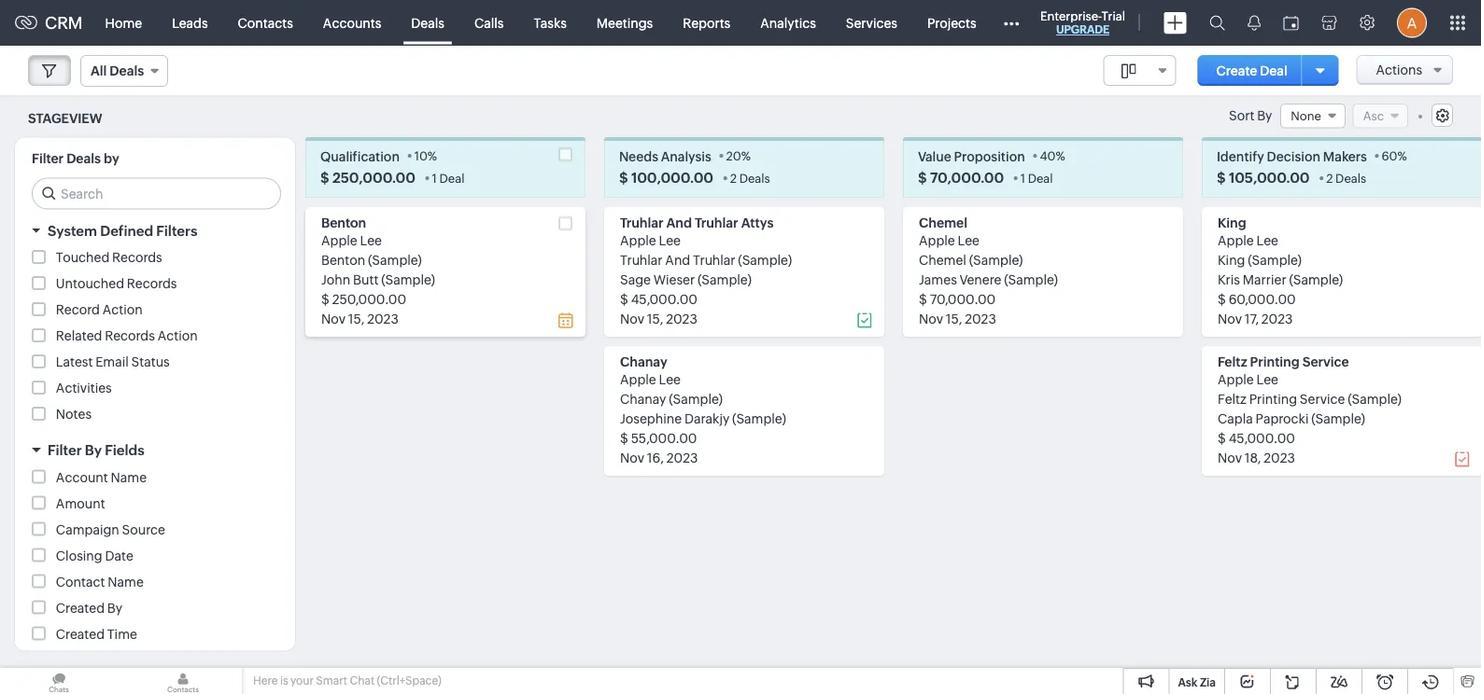 Task type: describe. For each thing, give the bounding box(es) containing it.
filter deals by
[[32, 151, 119, 166]]

campaign source
[[56, 522, 165, 537]]

king apple lee king (sample) kris marrier (sample) $ 60,000.00 nov 17, 2023
[[1218, 215, 1343, 326]]

250,000.00 inside benton apple lee benton (sample) john butt (sample) $ 250,000.00 nov 15, 2023
[[332, 292, 406, 307]]

1 king from the top
[[1218, 215, 1246, 230]]

$ 250,000.00
[[320, 169, 416, 186]]

zia
[[1200, 677, 1216, 689]]

smart
[[316, 675, 347, 688]]

15, for chemel apple lee chemel (sample) james venere (sample) $ 70,000.00 nov 15, 2023
[[946, 311, 962, 326]]

ask
[[1178, 677, 1198, 689]]

trial
[[1102, 9, 1125, 23]]

campaign
[[56, 522, 119, 537]]

deals down makers
[[1336, 171, 1367, 185]]

signals element
[[1237, 0, 1272, 46]]

decision
[[1267, 148, 1321, 163]]

100,000.00
[[631, 169, 714, 186]]

time
[[107, 627, 137, 642]]

1 for $ 250,000.00
[[432, 171, 437, 185]]

None field
[[1281, 104, 1346, 128]]

none
[[1291, 109, 1321, 123]]

1 horizontal spatial action
[[158, 329, 198, 344]]

deal for $ 70,000.00
[[1028, 171, 1053, 185]]

home
[[105, 15, 142, 30]]

$ 100,000.00
[[619, 169, 714, 186]]

profile element
[[1386, 0, 1438, 45]]

identify decision makers
[[1217, 148, 1367, 163]]

feltz printing service link
[[1218, 354, 1349, 369]]

search element
[[1198, 0, 1237, 46]]

2 chanay from the top
[[620, 392, 666, 407]]

touched
[[56, 250, 110, 265]]

1 chanay from the top
[[620, 354, 667, 369]]

(sample) right darakjy
[[732, 411, 786, 426]]

15, inside the truhlar and truhlar attys apple lee truhlar and truhlar (sample) sage wieser (sample) $ 45,000.00 nov 15, 2023
[[647, 311, 663, 326]]

1 deal for $ 250,000.00
[[432, 171, 465, 185]]

create menu element
[[1153, 0, 1198, 45]]

2023 inside feltz printing service apple lee feltz printing service (sample) capla paprocki (sample) $ 45,000.00 nov 18, 2023
[[1264, 450, 1295, 465]]

$ down "value"
[[918, 169, 927, 186]]

45,000.00 inside the truhlar and truhlar attys apple lee truhlar and truhlar (sample) sage wieser (sample) $ 45,000.00 nov 15, 2023
[[631, 292, 698, 307]]

by for created
[[107, 601, 122, 616]]

filter by fields
[[48, 443, 144, 459]]

amount
[[56, 496, 105, 511]]

feltz printing service apple lee feltz printing service (sample) capla paprocki (sample) $ 45,000.00 nov 18, 2023
[[1218, 354, 1402, 465]]

2 for $ 100,000.00
[[730, 171, 737, 185]]

tasks
[[534, 15, 567, 30]]

deals link
[[396, 0, 459, 45]]

services link
[[831, 0, 912, 45]]

benton apple lee benton (sample) john butt (sample) $ 250,000.00 nov 15, 2023
[[321, 215, 435, 326]]

kris marrier (sample) link
[[1218, 272, 1343, 287]]

size image
[[1121, 63, 1136, 79]]

$ down identify
[[1217, 169, 1226, 186]]

value proposition
[[918, 148, 1025, 163]]

apple inside the truhlar and truhlar attys apple lee truhlar and truhlar (sample) sage wieser (sample) $ 45,000.00 nov 15, 2023
[[620, 233, 656, 248]]

james
[[919, 272, 957, 287]]

(sample) up kris marrier (sample) link
[[1248, 252, 1302, 267]]

$ inside feltz printing service apple lee feltz printing service (sample) capla paprocki (sample) $ 45,000.00 nov 18, 2023
[[1218, 431, 1226, 446]]

nov for benton apple lee benton (sample) john butt (sample) $ 250,000.00 nov 15, 2023
[[321, 311, 346, 326]]

truhlar up the sage
[[620, 252, 663, 267]]

crm link
[[15, 13, 83, 32]]

(ctrl+space)
[[377, 675, 442, 688]]

15, for benton apple lee benton (sample) john butt (sample) $ 250,000.00 nov 15, 2023
[[348, 311, 365, 326]]

filters
[[156, 223, 197, 239]]

darakjy
[[685, 411, 730, 426]]

1 250,000.00 from the top
[[332, 169, 416, 186]]

% for needs analysis
[[741, 149, 751, 163]]

search image
[[1210, 15, 1225, 31]]

create deal
[[1217, 63, 1288, 78]]

related records action
[[56, 329, 198, 344]]

create menu image
[[1164, 12, 1187, 34]]

nov inside the truhlar and truhlar attys apple lee truhlar and truhlar (sample) sage wieser (sample) $ 45,000.00 nov 15, 2023
[[620, 311, 644, 326]]

chanay (sample) link
[[620, 392, 723, 407]]

1 deal for $ 70,000.00
[[1021, 171, 1053, 185]]

% for identify decision makers
[[1398, 149, 1407, 163]]

55,000.00
[[631, 431, 697, 446]]

identify
[[1217, 148, 1265, 163]]

2 deals for $ 100,000.00
[[730, 171, 770, 185]]

nov inside feltz printing service apple lee feltz printing service (sample) capla paprocki (sample) $ 45,000.00 nov 18, 2023
[[1218, 450, 1242, 465]]

created by
[[56, 601, 122, 616]]

contacts
[[238, 15, 293, 30]]

chemel (sample) link
[[919, 252, 1023, 267]]

date
[[105, 549, 133, 563]]

$ down needs
[[619, 169, 628, 186]]

untouched records
[[56, 276, 177, 291]]

truhlar down "$ 100,000.00"
[[620, 215, 664, 230]]

(sample) right venere
[[1004, 272, 1058, 287]]

apple for king apple lee king (sample) kris marrier (sample) $ 60,000.00 nov 17, 2023
[[1218, 233, 1254, 248]]

60,000.00
[[1229, 292, 1296, 307]]

accounts link
[[308, 0, 396, 45]]

calls link
[[459, 0, 519, 45]]

sort
[[1229, 108, 1255, 123]]

$ inside the truhlar and truhlar attys apple lee truhlar and truhlar (sample) sage wieser (sample) $ 45,000.00 nov 15, 2023
[[620, 292, 628, 307]]

apple inside feltz printing service apple lee feltz printing service (sample) capla paprocki (sample) $ 45,000.00 nov 18, 2023
[[1218, 372, 1254, 387]]

All Deals field
[[80, 55, 168, 87]]

filter for filter deals by
[[32, 151, 64, 166]]

2 for $ 105,000.00
[[1326, 171, 1333, 185]]

truhlar up truhlar and truhlar (sample) link
[[695, 215, 738, 230]]

chanay link
[[620, 354, 667, 369]]

(sample) down truhlar and truhlar (sample) link
[[698, 272, 752, 287]]

system defined filters
[[48, 223, 197, 239]]

value
[[918, 148, 952, 163]]

deals down 20 % in the top of the page
[[739, 171, 770, 185]]

sage wieser (sample) link
[[620, 272, 752, 287]]

king link
[[1218, 215, 1246, 230]]

records for related
[[105, 329, 155, 344]]

(sample) down feltz printing service (sample) link
[[1312, 411, 1366, 426]]

nov for chemel apple lee chemel (sample) james venere (sample) $ 70,000.00 nov 15, 2023
[[919, 311, 943, 326]]

lee inside the truhlar and truhlar attys apple lee truhlar and truhlar (sample) sage wieser (sample) $ 45,000.00 nov 15, 2023
[[659, 233, 681, 248]]

records for touched
[[112, 250, 162, 265]]

sage
[[620, 272, 651, 287]]

20 %
[[726, 149, 751, 163]]

chanay apple lee chanay (sample) josephine darakjy (sample) $ 55,000.00 nov 16, 2023
[[620, 354, 786, 465]]

related
[[56, 329, 102, 344]]

projects link
[[912, 0, 992, 45]]

marrier
[[1243, 272, 1287, 287]]

Search text field
[[33, 179, 280, 209]]

wieser
[[654, 272, 695, 287]]

$ inside benton apple lee benton (sample) john butt (sample) $ 250,000.00 nov 15, 2023
[[321, 292, 330, 307]]

$ inside chemel apple lee chemel (sample) james venere (sample) $ 70,000.00 nov 15, 2023
[[919, 292, 927, 307]]

1 70,000.00 from the top
[[930, 169, 1004, 186]]

actions
[[1376, 63, 1422, 78]]

truhlar up sage wieser (sample) link on the top of the page
[[693, 252, 736, 267]]

chemel apple lee chemel (sample) james venere (sample) $ 70,000.00 nov 15, 2023
[[919, 215, 1058, 326]]

email
[[95, 355, 129, 370]]

0 vertical spatial service
[[1303, 354, 1349, 369]]

70,000.00 inside chemel apple lee chemel (sample) james venere (sample) $ 70,000.00 nov 15, 2023
[[930, 292, 996, 307]]

paprocki
[[1256, 411, 1309, 426]]

0 vertical spatial action
[[102, 302, 143, 317]]

ask zia
[[1178, 677, 1216, 689]]

deal for $ 250,000.00
[[439, 171, 465, 185]]

chats image
[[0, 669, 118, 695]]

name for contact name
[[108, 575, 144, 590]]

(sample) up the josephine darakjy (sample) link
[[669, 392, 723, 407]]

stageview
[[28, 111, 102, 126]]

(sample) right the marrier
[[1289, 272, 1343, 287]]

10 %
[[414, 149, 437, 163]]

create
[[1217, 63, 1258, 78]]

notes
[[56, 407, 92, 422]]

0 vertical spatial and
[[667, 215, 692, 230]]

your
[[290, 675, 314, 688]]

45,000.00 inside feltz printing service apple lee feltz printing service (sample) capla paprocki (sample) $ 45,000.00 nov 18, 2023
[[1229, 431, 1295, 446]]

2 king from the top
[[1218, 252, 1245, 267]]

apple for chemel apple lee chemel (sample) james venere (sample) $ 70,000.00 nov 15, 2023
[[919, 233, 955, 248]]

60 %
[[1382, 149, 1407, 163]]

40 %
[[1040, 149, 1065, 163]]

benton link
[[321, 215, 366, 230]]



Task type: locate. For each thing, give the bounding box(es) containing it.
0 vertical spatial feltz
[[1218, 354, 1247, 369]]

record action
[[56, 302, 143, 317]]

lee up benton (sample) 'link'
[[360, 233, 382, 248]]

name for account name
[[111, 470, 147, 485]]

45,000.00 up 18,
[[1229, 431, 1295, 446]]

2 deals for $ 105,000.00
[[1326, 171, 1367, 185]]

0 vertical spatial 70,000.00
[[930, 169, 1004, 186]]

status
[[131, 355, 170, 370]]

1 benton from the top
[[321, 215, 366, 230]]

1 15, from the left
[[348, 311, 365, 326]]

2023 inside benton apple lee benton (sample) john butt (sample) $ 250,000.00 nov 15, 2023
[[367, 311, 399, 326]]

2 70,000.00 from the top
[[930, 292, 996, 307]]

benton up benton (sample) 'link'
[[321, 215, 366, 230]]

1 vertical spatial created
[[56, 627, 105, 642]]

0 horizontal spatial action
[[102, 302, 143, 317]]

15, inside benton apple lee benton (sample) john butt (sample) $ 250,000.00 nov 15, 2023
[[348, 311, 365, 326]]

by up account name
[[85, 443, 102, 459]]

by for sort
[[1257, 108, 1272, 123]]

deals left calls link
[[411, 15, 444, 30]]

1 vertical spatial service
[[1300, 392, 1345, 407]]

1 deal down 40 at the top of the page
[[1021, 171, 1053, 185]]

nov inside benton apple lee benton (sample) john butt (sample) $ 250,000.00 nov 15, 2023
[[321, 311, 346, 326]]

filter inside dropdown button
[[48, 443, 82, 459]]

(sample) down benton (sample) 'link'
[[381, 272, 435, 287]]

1 vertical spatial chanay
[[620, 392, 666, 407]]

2 2 from the left
[[1326, 171, 1333, 185]]

lee for chanay apple lee chanay (sample) josephine darakjy (sample) $ 55,000.00 nov 16, 2023
[[659, 372, 681, 387]]

1 vertical spatial records
[[127, 276, 177, 291]]

1 horizontal spatial 15,
[[647, 311, 663, 326]]

defined
[[100, 223, 153, 239]]

needs analysis
[[619, 148, 712, 163]]

filter for filter by fields
[[48, 443, 82, 459]]

2 vertical spatial by
[[107, 601, 122, 616]]

16,
[[647, 450, 664, 465]]

service up feltz printing service (sample) link
[[1303, 354, 1349, 369]]

name
[[111, 470, 147, 485], [108, 575, 144, 590]]

1 horizontal spatial deal
[[1028, 171, 1053, 185]]

15, down wieser
[[647, 311, 663, 326]]

records down defined
[[112, 250, 162, 265]]

meetings link
[[582, 0, 668, 45]]

(sample) up capla paprocki (sample) link
[[1348, 392, 1402, 407]]

1 created from the top
[[56, 601, 105, 616]]

nov inside chemel apple lee chemel (sample) james venere (sample) $ 70,000.00 nov 15, 2023
[[919, 311, 943, 326]]

0 horizontal spatial 15,
[[348, 311, 365, 326]]

lee down truhlar and truhlar attys link
[[659, 233, 681, 248]]

calendar image
[[1283, 15, 1299, 30]]

apple inside king apple lee king (sample) kris marrier (sample) $ 60,000.00 nov 17, 2023
[[1218, 233, 1254, 248]]

1 horizontal spatial 2
[[1326, 171, 1333, 185]]

name down date at the left bottom of page
[[108, 575, 144, 590]]

2 deals down 20 % in the top of the page
[[730, 171, 770, 185]]

1 vertical spatial 70,000.00
[[930, 292, 996, 307]]

17,
[[1245, 311, 1259, 326]]

1 horizontal spatial 2 deals
[[1326, 171, 1367, 185]]

(sample) up james venere (sample) link
[[969, 252, 1023, 267]]

profile image
[[1397, 8, 1427, 38]]

by right sort
[[1257, 108, 1272, 123]]

apple for benton apple lee benton (sample) john butt (sample) $ 250,000.00 nov 15, 2023
[[321, 233, 358, 248]]

1 horizontal spatial 45,000.00
[[1229, 431, 1295, 446]]

2023 down john butt (sample) link
[[367, 311, 399, 326]]

and down 100,000.00
[[667, 215, 692, 230]]

0 vertical spatial benton
[[321, 215, 366, 230]]

1 horizontal spatial 1
[[1021, 171, 1026, 185]]

john
[[321, 272, 351, 287]]

0 horizontal spatial 2 deals
[[730, 171, 770, 185]]

2023
[[367, 311, 399, 326], [666, 311, 698, 326], [965, 311, 996, 326], [1262, 311, 1293, 326], [667, 450, 698, 465], [1264, 450, 1295, 465]]

3 15, from the left
[[946, 311, 962, 326]]

printing up paprocki
[[1249, 392, 1297, 407]]

printing down '17,'
[[1250, 354, 1300, 369]]

closing date
[[56, 549, 133, 563]]

apple
[[321, 233, 358, 248], [620, 233, 656, 248], [919, 233, 955, 248], [1218, 233, 1254, 248], [620, 372, 656, 387], [1218, 372, 1254, 387]]

(sample) down the "attys"
[[738, 252, 792, 267]]

josephine
[[620, 411, 682, 426]]

45,000.00 down wieser
[[631, 292, 698, 307]]

nov for king apple lee king (sample) kris marrier (sample) $ 60,000.00 nov 17, 2023
[[1218, 311, 1242, 326]]

contacts image
[[124, 669, 242, 695]]

2 2 deals from the left
[[1326, 171, 1367, 185]]

1 down 10 % on the top of the page
[[432, 171, 437, 185]]

proposition
[[954, 148, 1025, 163]]

0 vertical spatial filter
[[32, 151, 64, 166]]

4 % from the left
[[1398, 149, 1407, 163]]

chanay up chanay (sample) link
[[620, 354, 667, 369]]

service up capla paprocki (sample) link
[[1300, 392, 1345, 407]]

john butt (sample) link
[[321, 272, 435, 287]]

lee for chemel apple lee chemel (sample) james venere (sample) $ 70,000.00 nov 15, 2023
[[958, 233, 980, 248]]

apple inside benton apple lee benton (sample) john butt (sample) $ 250,000.00 nov 15, 2023
[[321, 233, 358, 248]]

15, down james
[[946, 311, 962, 326]]

lee for king apple lee king (sample) kris marrier (sample) $ 60,000.00 nov 17, 2023
[[1257, 233, 1279, 248]]

by for filter
[[85, 443, 102, 459]]

deal inside button
[[1260, 63, 1288, 78]]

nov left '17,'
[[1218, 311, 1242, 326]]

$ 70,000.00
[[918, 169, 1004, 186]]

deal right 'create'
[[1260, 63, 1288, 78]]

analysis
[[661, 148, 712, 163]]

2023 inside chanay apple lee chanay (sample) josephine darakjy (sample) $ 55,000.00 nov 16, 2023
[[667, 450, 698, 465]]

1 vertical spatial name
[[108, 575, 144, 590]]

1 deal down 10 % on the top of the page
[[432, 171, 465, 185]]

2023 for chanay apple lee chanay (sample) josephine darakjy (sample) $ 55,000.00 nov 16, 2023
[[667, 450, 698, 465]]

250,000.00 down butt
[[332, 292, 406, 307]]

feltz printing service (sample) link
[[1218, 392, 1402, 407]]

by inside dropdown button
[[85, 443, 102, 459]]

0 vertical spatial printing
[[1250, 354, 1300, 369]]

benton up john
[[321, 252, 365, 267]]

0 vertical spatial records
[[112, 250, 162, 265]]

1 vertical spatial by
[[85, 443, 102, 459]]

2 250,000.00 from the top
[[332, 292, 406, 307]]

$ inside chanay apple lee chanay (sample) josephine darakjy (sample) $ 55,000.00 nov 16, 2023
[[620, 431, 628, 446]]

2 1 deal from the left
[[1021, 171, 1053, 185]]

leads link
[[157, 0, 223, 45]]

None field
[[1104, 55, 1177, 86]]

2023 down venere
[[965, 311, 996, 326]]

nov down the sage
[[620, 311, 644, 326]]

1 vertical spatial 250,000.00
[[332, 292, 406, 307]]

1 vertical spatial feltz
[[1218, 392, 1247, 407]]

$ inside king apple lee king (sample) kris marrier (sample) $ 60,000.00 nov 17, 2023
[[1218, 292, 1226, 307]]

lee up chemel (sample) link
[[958, 233, 980, 248]]

chemel
[[919, 215, 968, 230], [919, 252, 967, 267]]

signals image
[[1248, 15, 1261, 31]]

contacts link
[[223, 0, 308, 45]]

2023 down the 55,000.00
[[667, 450, 698, 465]]

$ down kris
[[1218, 292, 1226, 307]]

closing
[[56, 549, 102, 563]]

2023 for benton apple lee benton (sample) john butt (sample) $ 250,000.00 nov 15, 2023
[[367, 311, 399, 326]]

lee for benton apple lee benton (sample) john butt (sample) $ 250,000.00 nov 15, 2023
[[360, 233, 382, 248]]

all deals
[[91, 64, 144, 78]]

deal down 40 at the top of the page
[[1028, 171, 1053, 185]]

2 chemel from the top
[[919, 252, 967, 267]]

2 deals down makers
[[1326, 171, 1367, 185]]

king
[[1218, 215, 1246, 230], [1218, 252, 1245, 267]]

lee up chanay (sample) link
[[659, 372, 681, 387]]

crm
[[45, 13, 83, 32]]

nov left 18,
[[1218, 450, 1242, 465]]

1 horizontal spatial by
[[107, 601, 122, 616]]

tasks link
[[519, 0, 582, 45]]

0 vertical spatial name
[[111, 470, 147, 485]]

$ down "capla"
[[1218, 431, 1226, 446]]

0 horizontal spatial by
[[85, 443, 102, 459]]

70,000.00 down value proposition
[[930, 169, 1004, 186]]

1 chemel from the top
[[919, 215, 968, 230]]

lee inside chanay apple lee chanay (sample) josephine darakjy (sample) $ 55,000.00 nov 16, 2023
[[659, 372, 681, 387]]

1 1 deal from the left
[[432, 171, 465, 185]]

Other Modules field
[[992, 8, 1032, 38]]

70,000.00
[[930, 169, 1004, 186], [930, 292, 996, 307]]

leads
[[172, 15, 208, 30]]

reports
[[683, 15, 731, 30]]

2 deals
[[730, 171, 770, 185], [1326, 171, 1367, 185]]

2 horizontal spatial deal
[[1260, 63, 1288, 78]]

2 feltz from the top
[[1218, 392, 1247, 407]]

$ down qualification
[[320, 169, 329, 186]]

nov for chanay apple lee chanay (sample) josephine darakjy (sample) $ 55,000.00 nov 16, 2023
[[620, 450, 644, 465]]

15, inside chemel apple lee chemel (sample) james venere (sample) $ 70,000.00 nov 15, 2023
[[946, 311, 962, 326]]

apple for chanay apple lee chanay (sample) josephine darakjy (sample) $ 55,000.00 nov 16, 2023
[[620, 372, 656, 387]]

nov down james
[[919, 311, 943, 326]]

chemel up chemel (sample) link
[[919, 215, 968, 230]]

records up latest email status on the bottom of page
[[105, 329, 155, 344]]

attys
[[741, 215, 774, 230]]

1 vertical spatial chemel
[[919, 252, 967, 267]]

apple down chemel link
[[919, 233, 955, 248]]

analytics
[[761, 15, 816, 30]]

% right qualification
[[428, 149, 437, 163]]

15, down butt
[[348, 311, 365, 326]]

lee inside benton apple lee benton (sample) john butt (sample) $ 250,000.00 nov 15, 2023
[[360, 233, 382, 248]]

(sample) up john butt (sample) link
[[368, 252, 422, 267]]

1 down proposition
[[1021, 171, 1026, 185]]

nov down john
[[321, 311, 346, 326]]

deals
[[411, 15, 444, 30], [110, 64, 144, 78], [67, 151, 101, 166], [739, 171, 770, 185], [1336, 171, 1367, 185]]

0 vertical spatial 45,000.00
[[631, 292, 698, 307]]

qualification
[[320, 148, 400, 163]]

2 % from the left
[[741, 149, 751, 163]]

reports link
[[668, 0, 746, 45]]

1 % from the left
[[428, 149, 437, 163]]

upgrade
[[1056, 23, 1110, 36]]

deals right all
[[110, 64, 144, 78]]

feltz
[[1218, 354, 1247, 369], [1218, 392, 1247, 407]]

needs
[[619, 148, 658, 163]]

1 vertical spatial printing
[[1249, 392, 1297, 407]]

records down touched records
[[127, 276, 177, 291]]

apple inside chanay apple lee chanay (sample) josephine darakjy (sample) $ 55,000.00 nov 16, 2023
[[620, 372, 656, 387]]

filter up account
[[48, 443, 82, 459]]

meetings
[[597, 15, 653, 30]]

latest email status
[[56, 355, 170, 370]]

1 vertical spatial and
[[665, 252, 690, 267]]

king up kris
[[1218, 252, 1245, 267]]

0 vertical spatial by
[[1257, 108, 1272, 123]]

deals left by
[[67, 151, 101, 166]]

2 vertical spatial records
[[105, 329, 155, 344]]

% for qualification
[[428, 149, 437, 163]]

$ down john
[[321, 292, 330, 307]]

chemel up james
[[919, 252, 967, 267]]

josephine darakjy (sample) link
[[620, 411, 786, 426]]

2023 down 60,000.00
[[1262, 311, 1293, 326]]

% right proposition
[[1056, 149, 1065, 163]]

record
[[56, 302, 100, 317]]

apple down king link
[[1218, 233, 1254, 248]]

king up the king (sample) link
[[1218, 215, 1246, 230]]

0 vertical spatial king
[[1218, 215, 1246, 230]]

18,
[[1245, 450, 1261, 465]]

105,000.00
[[1229, 169, 1310, 186]]

chat
[[350, 675, 375, 688]]

lee inside king apple lee king (sample) kris marrier (sample) $ 60,000.00 nov 17, 2023
[[1257, 233, 1279, 248]]

2 1 from the left
[[1021, 171, 1026, 185]]

apple down benton link
[[321, 233, 358, 248]]

1 feltz from the top
[[1218, 354, 1247, 369]]

fields
[[105, 443, 144, 459]]

1 2 deals from the left
[[730, 171, 770, 185]]

touched records
[[56, 250, 162, 265]]

truhlar
[[620, 215, 664, 230], [695, 215, 738, 230], [620, 252, 663, 267], [693, 252, 736, 267]]

1 2 from the left
[[730, 171, 737, 185]]

butt
[[353, 272, 379, 287]]

lee up the king (sample) link
[[1257, 233, 1279, 248]]

0 horizontal spatial 2
[[730, 171, 737, 185]]

2 horizontal spatial 15,
[[946, 311, 962, 326]]

contact
[[56, 575, 105, 590]]

1 horizontal spatial 1 deal
[[1021, 171, 1053, 185]]

and up wieser
[[665, 252, 690, 267]]

0 horizontal spatial 45,000.00
[[631, 292, 698, 307]]

filter down stageview
[[32, 151, 64, 166]]

% right analysis
[[741, 149, 751, 163]]

apple down the chanay link
[[620, 372, 656, 387]]

15,
[[348, 311, 365, 326], [647, 311, 663, 326], [946, 311, 962, 326]]

deals inside all deals field
[[110, 64, 144, 78]]

0 vertical spatial chanay
[[620, 354, 667, 369]]

lee inside feltz printing service apple lee feltz printing service (sample) capla paprocki (sample) $ 45,000.00 nov 18, 2023
[[1257, 372, 1279, 387]]

1 vertical spatial 45,000.00
[[1229, 431, 1295, 446]]

$ down the sage
[[620, 292, 628, 307]]

0 horizontal spatial deal
[[439, 171, 465, 185]]

0 vertical spatial 250,000.00
[[332, 169, 416, 186]]

benton
[[321, 215, 366, 230], [321, 252, 365, 267]]

action up status
[[158, 329, 198, 344]]

2 down makers
[[1326, 171, 1333, 185]]

nov inside chanay apple lee chanay (sample) josephine darakjy (sample) $ 55,000.00 nov 16, 2023
[[620, 450, 644, 465]]

created for created time
[[56, 627, 105, 642]]

all
[[91, 64, 107, 78]]

created time
[[56, 627, 137, 642]]

3 % from the left
[[1056, 149, 1065, 163]]

chemel link
[[919, 215, 968, 230]]

$ 105,000.00
[[1217, 169, 1310, 186]]

deals inside deals 'link'
[[411, 15, 444, 30]]

truhlar and truhlar attys link
[[620, 215, 774, 230]]

deal right $ 250,000.00
[[439, 171, 465, 185]]

created down created by
[[56, 627, 105, 642]]

chanay up josephine
[[620, 392, 666, 407]]

2 down 20
[[730, 171, 737, 185]]

2023 for chemel apple lee chemel (sample) james venere (sample) $ 70,000.00 nov 15, 2023
[[965, 311, 996, 326]]

apple inside chemel apple lee chemel (sample) james venere (sample) $ 70,000.00 nov 15, 2023
[[919, 233, 955, 248]]

1 vertical spatial benton
[[321, 252, 365, 267]]

70,000.00 down venere
[[930, 292, 996, 307]]

name down fields
[[111, 470, 147, 485]]

apple up the sage
[[620, 233, 656, 248]]

2023 for king apple lee king (sample) kris marrier (sample) $ 60,000.00 nov 17, 2023
[[1262, 311, 1293, 326]]

system
[[48, 223, 97, 239]]

account
[[56, 470, 108, 485]]

latest
[[56, 355, 93, 370]]

home link
[[90, 0, 157, 45]]

2023 inside king apple lee king (sample) kris marrier (sample) $ 60,000.00 nov 17, 2023
[[1262, 311, 1293, 326]]

lee inside chemel apple lee chemel (sample) james venere (sample) $ 70,000.00 nov 15, 2023
[[958, 233, 980, 248]]

0 horizontal spatial 1
[[432, 171, 437, 185]]

created down contact
[[56, 601, 105, 616]]

1 vertical spatial action
[[158, 329, 198, 344]]

analytics link
[[746, 0, 831, 45]]

feltz up "capla"
[[1218, 392, 1247, 407]]

0 horizontal spatial 1 deal
[[432, 171, 465, 185]]

1 vertical spatial filter
[[48, 443, 82, 459]]

records for untouched
[[127, 276, 177, 291]]

apple up "capla"
[[1218, 372, 1254, 387]]

action up related records action
[[102, 302, 143, 317]]

nov inside king apple lee king (sample) kris marrier (sample) $ 60,000.00 nov 17, 2023
[[1218, 311, 1242, 326]]

2023 inside chemel apple lee chemel (sample) james venere (sample) $ 70,000.00 nov 15, 2023
[[965, 311, 996, 326]]

projects
[[927, 15, 977, 30]]

2 benton from the top
[[321, 252, 365, 267]]

by
[[104, 151, 119, 166]]

filter by fields button
[[15, 434, 295, 467]]

sort by
[[1229, 108, 1272, 123]]

2 created from the top
[[56, 627, 105, 642]]

% for value proposition
[[1056, 149, 1065, 163]]

10
[[414, 149, 428, 163]]

45,000.00
[[631, 292, 698, 307], [1229, 431, 1295, 446]]

2 horizontal spatial by
[[1257, 108, 1272, 123]]

2 15, from the left
[[647, 311, 663, 326]]

2023 inside the truhlar and truhlar attys apple lee truhlar and truhlar (sample) sage wieser (sample) $ 45,000.00 nov 15, 2023
[[666, 311, 698, 326]]

james venere (sample) link
[[919, 272, 1058, 287]]

0 vertical spatial created
[[56, 601, 105, 616]]

capla paprocki (sample) link
[[1218, 411, 1366, 426]]

40
[[1040, 149, 1056, 163]]

2023 down sage wieser (sample) link on the top of the page
[[666, 311, 698, 326]]

1 vertical spatial king
[[1218, 252, 1245, 267]]

created for created by
[[56, 601, 105, 616]]

truhlar and truhlar attys apple lee truhlar and truhlar (sample) sage wieser (sample) $ 45,000.00 nov 15, 2023
[[620, 215, 792, 326]]

1 for $ 70,000.00
[[1021, 171, 1026, 185]]

0 vertical spatial chemel
[[919, 215, 968, 230]]

1 1 from the left
[[432, 171, 437, 185]]

calls
[[474, 15, 504, 30]]



Task type: vqa. For each thing, say whether or not it's contained in the screenshot.
Business hours link
no



